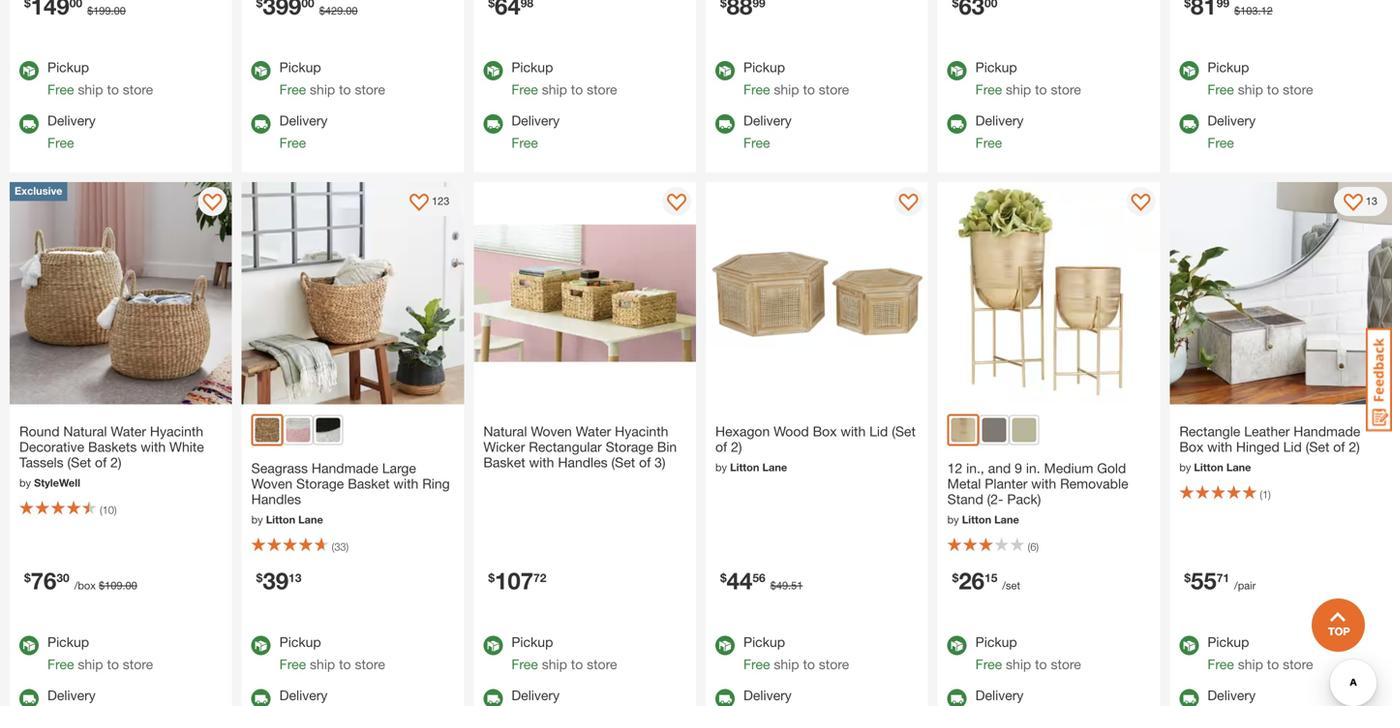 Task type: describe. For each thing, give the bounding box(es) containing it.
3 delivery free from the left
[[512, 112, 560, 150]]

display image for by
[[1132, 194, 1151, 213]]

by inside hexagon wood box with lid (set of 2) by litton lane
[[716, 461, 727, 474]]

$ for 76
[[24, 571, 31, 585]]

2) inside hexagon wood box with lid (set of 2) by litton lane
[[731, 439, 742, 455]]

woven inside natural woven water hyacinth wicker rectangular storage bin basket with handles (set of 3)
[[531, 423, 572, 439]]

available shipping image for $ 429 . 00
[[252, 114, 271, 134]]

tassels
[[19, 454, 64, 470]]

storage inside natural woven water hyacinth wicker rectangular storage bin basket with handles (set of 3)
[[606, 439, 654, 455]]

large
[[382, 460, 416, 476]]

rectangle leather handmade box with hinged lid (set of 2) by litton lane
[[1180, 423, 1361, 474]]

stand
[[948, 491, 984, 507]]

12 in., and 9 in. medium gold metal planter with removable stand (2- pack) link
[[948, 456, 1151, 512]]

round natural water hyacinth decorative baskets with white tassels (set of 2) link
[[19, 419, 222, 475]]

water for baskets
[[111, 423, 146, 439]]

handles inside natural woven water hyacinth wicker rectangular storage bin basket with handles (set of 3)
[[558, 454, 608, 470]]

3 available shipping image from the left
[[716, 114, 735, 134]]

storage inside the seagrass handmade large woven storage basket with ring handles by litton lane
[[296, 476, 344, 492]]

exclusive
[[15, 184, 62, 197]]

handmade inside 'rectangle leather handmade box with hinged lid (set of 2) by litton lane'
[[1294, 423, 1361, 439]]

by inside round natural water hyacinth decorative baskets with white tassels (set of 2) by stylewell
[[19, 477, 31, 489]]

6
[[1031, 541, 1037, 553]]

1 horizontal spatial 12
[[1262, 4, 1274, 17]]

(set inside natural woven water hyacinth wicker rectangular storage bin basket with handles (set of 3)
[[612, 454, 636, 470]]

seagrass handmade large woven storage basket with ring handles image
[[242, 182, 464, 404]]

litton inside 12 in., and 9 in. medium gold metal planter with removable stand (2- pack) by litton lane
[[963, 513, 992, 526]]

with inside 12 in., and 9 in. medium gold metal planter with removable stand (2- pack) by litton lane
[[1032, 476, 1057, 492]]

( 10 )
[[100, 504, 117, 516]]

handles inside the seagrass handmade large woven storage basket with ring handles by litton lane
[[252, 491, 301, 507]]

removable
[[1061, 476, 1129, 492]]

$ for 26
[[953, 571, 959, 585]]

10
[[102, 504, 114, 516]]

( for 10
[[100, 504, 102, 516]]

gold image
[[952, 418, 976, 442]]

display image for $
[[900, 194, 919, 213]]

(set inside round natural water hyacinth decorative baskets with white tassels (set of 2) by stylewell
[[67, 454, 91, 470]]

$ for 39
[[256, 571, 263, 585]]

4 delivery free from the left
[[744, 112, 792, 150]]

(2-
[[988, 491, 1004, 507]]

silver image
[[1013, 418, 1037, 442]]

44
[[727, 567, 753, 594]]

(set inside hexagon wood box with lid (set of 2) by litton lane
[[892, 423, 916, 439]]

$ for 429
[[319, 4, 325, 17]]

by inside the seagrass handmade large woven storage basket with ring handles by litton lane
[[252, 513, 263, 526]]

1 display image from the left
[[203, 194, 222, 213]]

9
[[1015, 460, 1023, 476]]

hexagon wood box with lid (set of 2) image
[[706, 182, 929, 404]]

$ for 44
[[721, 571, 727, 585]]

lane inside the seagrass handmade large woven storage basket with ring handles by litton lane
[[299, 513, 323, 526]]

13 button
[[1335, 187, 1388, 216]]

natural woven water hyacinth wicker rectangular storage bin basket with handles (set of 3)
[[484, 423, 677, 470]]

planter
[[985, 476, 1028, 492]]

woven inside the seagrass handmade large woven storage basket with ring handles by litton lane
[[252, 476, 293, 492]]

00 for $ 429 . 00
[[346, 4, 358, 17]]

decorative
[[19, 439, 84, 455]]

handmade inside the seagrass handmade large woven storage basket with ring handles by litton lane
[[312, 460, 379, 476]]

429
[[325, 4, 343, 17]]

) for ( 33 )
[[346, 541, 349, 553]]

12 inside 12 in., and 9 in. medium gold metal planter with removable stand (2- pack) by litton lane
[[948, 460, 963, 476]]

/box
[[74, 579, 96, 592]]

$ 199 . 00
[[87, 4, 126, 17]]

rectangle
[[1180, 423, 1241, 439]]

2 delivery free from the left
[[280, 112, 328, 150]]

ring
[[423, 476, 450, 492]]

123
[[432, 195, 450, 207]]

hexagon wood box with lid (set of 2) by litton lane
[[716, 423, 916, 474]]

hinged
[[1237, 439, 1280, 455]]

available shipping image for $ 103 . 12
[[1180, 114, 1200, 134]]

$ 55 71 /pair
[[1185, 567, 1257, 594]]

with inside 'rectangle leather handmade box with hinged lid (set of 2) by litton lane'
[[1208, 439, 1233, 455]]

lane inside 12 in., and 9 in. medium gold metal planter with removable stand (2- pack) by litton lane
[[995, 513, 1020, 526]]

00 inside $ 76 30 /box $ 109 . 00
[[125, 579, 137, 592]]

leather
[[1245, 423, 1291, 439]]

basket inside natural woven water hyacinth wicker rectangular storage bin basket with handles (set of 3)
[[484, 454, 526, 470]]

12 in., and 9 in. medium gold metal planter with removable stand (2- pack) image
[[938, 182, 1161, 404]]

natural woven water hyacinth wicker rectangular storage bin basket with handles (set of 3) image
[[474, 182, 696, 404]]

rectangular
[[529, 439, 602, 455]]

$ for 107
[[489, 571, 495, 585]]

available shipping image for $ 199 . 00
[[19, 114, 39, 134]]

$ 44 56 $ 49 . 51
[[721, 567, 803, 594]]

feedback link image
[[1367, 327, 1393, 432]]

litton inside the seagrass handmade large woven storage basket with ring handles by litton lane
[[266, 513, 296, 526]]

103
[[1241, 4, 1259, 17]]

bin
[[657, 439, 677, 455]]

of inside round natural water hyacinth decorative baskets with white tassels (set of 2) by stylewell
[[95, 454, 107, 470]]

$ for 55
[[1185, 571, 1191, 585]]

$ 39 13
[[256, 567, 302, 594]]

gray image
[[983, 418, 1007, 442]]

2) inside round natural water hyacinth decorative baskets with white tassels (set of 2) by stylewell
[[111, 454, 122, 470]]

$ for 103
[[1235, 4, 1241, 17]]

hyacinth for with
[[150, 423, 203, 439]]

lid inside 'rectangle leather handmade box with hinged lid (set of 2) by litton lane'
[[1284, 439, 1303, 455]]

display image inside 123 dropdown button
[[410, 194, 429, 213]]

display image for 107
[[667, 194, 687, 213]]

hexagon
[[716, 423, 770, 439]]

71
[[1217, 571, 1230, 585]]

6 delivery free from the left
[[1208, 112, 1256, 150]]



Task type: vqa. For each thing, say whether or not it's contained in the screenshot.
RUG in NULOOM VINTAGE FREJA BEIGE 9 FT. X 12 FT. AREA RUG
no



Task type: locate. For each thing, give the bounding box(es) containing it.
/set
[[1003, 579, 1021, 592]]

00 right 199
[[114, 4, 126, 17]]

4 available shipping image from the left
[[1180, 114, 1200, 134]]

handmade down black icon
[[312, 460, 379, 476]]

1 vertical spatial storage
[[296, 476, 344, 492]]

) for ( 6 )
[[1037, 541, 1039, 553]]

box inside 'rectangle leather handmade box with hinged lid (set of 2) by litton lane'
[[1180, 439, 1204, 455]]

13 inside the $ 39 13
[[289, 571, 302, 585]]

1 display image from the left
[[667, 194, 687, 213]]

black image
[[316, 418, 341, 442]]

hexagon wood box with lid (set of 2) link
[[716, 419, 919, 460]]

delivery free
[[47, 112, 96, 150], [280, 112, 328, 150], [512, 112, 560, 150], [744, 112, 792, 150], [976, 112, 1024, 150], [1208, 112, 1256, 150]]

3)
[[655, 454, 666, 470]]

round natural water hyacinth decorative baskets with white tassels (set of 2) by stylewell
[[19, 423, 204, 489]]

1 horizontal spatial 2)
[[731, 439, 742, 455]]

12 in., and 9 in. medium gold metal planter with removable stand (2- pack) by litton lane
[[948, 460, 1129, 526]]

available shipping image
[[484, 114, 503, 134], [948, 114, 967, 134], [19, 689, 39, 706], [252, 689, 271, 706], [484, 689, 503, 706], [716, 689, 735, 706], [948, 689, 967, 706], [1180, 689, 1200, 706]]

lane inside 'rectangle leather handmade box with hinged lid (set of 2) by litton lane'
[[1227, 461, 1252, 474]]

(set left 3)
[[612, 454, 636, 470]]

box inside hexagon wood box with lid (set of 2) by litton lane
[[813, 423, 837, 439]]

1 vertical spatial 12
[[948, 460, 963, 476]]

( down round natural water hyacinth decorative baskets with white tassels (set of 2) by stylewell
[[100, 504, 102, 516]]

( for 33
[[332, 541, 335, 553]]

seagrass
[[252, 460, 308, 476]]

basket left the ring
[[348, 476, 390, 492]]

) for ( 10 )
[[114, 504, 117, 516]]

2) up ( 10 )
[[111, 454, 122, 470]]

$
[[87, 4, 93, 17], [319, 4, 325, 17], [1235, 4, 1241, 17], [24, 571, 31, 585], [256, 571, 263, 585], [489, 571, 495, 585], [721, 571, 727, 585], [953, 571, 959, 585], [1185, 571, 1191, 585], [99, 579, 105, 592], [771, 579, 777, 592]]

of inside hexagon wood box with lid (set of 2) by litton lane
[[716, 439, 728, 455]]

display image
[[667, 194, 687, 213], [900, 194, 919, 213], [1132, 194, 1151, 213], [1344, 194, 1364, 213]]

litton down stand
[[963, 513, 992, 526]]

00
[[114, 4, 126, 17], [346, 4, 358, 17], [125, 579, 137, 592]]

00 for $ 199 . 00
[[114, 4, 126, 17]]

display image
[[203, 194, 222, 213], [410, 194, 429, 213]]

water for rectangular
[[576, 423, 612, 439]]

handles
[[558, 454, 608, 470], [252, 491, 301, 507]]

5 delivery free from the left
[[976, 112, 1024, 150]]

available for pickup image
[[19, 61, 39, 80], [252, 61, 271, 80], [484, 61, 503, 80], [252, 636, 271, 655], [716, 636, 735, 655], [1180, 636, 1200, 655]]

with inside hexagon wood box with lid (set of 2) by litton lane
[[841, 423, 866, 439]]

( down pack)
[[1028, 541, 1031, 553]]

4 display image from the left
[[1344, 194, 1364, 213]]

woven
[[531, 423, 572, 439], [252, 476, 293, 492]]

natural woven water hyacinth wicker rectangular storage bin basket with handles (set of 3) link
[[484, 419, 687, 475]]

1 horizontal spatial storage
[[606, 439, 654, 455]]

0 horizontal spatial 12
[[948, 460, 963, 476]]

1 vertical spatial basket
[[348, 476, 390, 492]]

litton down hexagon
[[730, 461, 760, 474]]

123 button
[[400, 187, 459, 216]]

1 vertical spatial handles
[[252, 491, 301, 507]]

51
[[792, 579, 803, 592]]

1 horizontal spatial natural
[[484, 423, 527, 439]]

( 33 )
[[332, 541, 349, 553]]

12 left in.,
[[948, 460, 963, 476]]

lid
[[870, 423, 889, 439], [1284, 439, 1303, 455]]

of left 3)
[[639, 454, 651, 470]]

woven down brown image
[[252, 476, 293, 492]]

natural left rectangular
[[484, 423, 527, 439]]

lid left gold icon
[[870, 423, 889, 439]]

round
[[19, 423, 60, 439]]

. inside $ 76 30 /box $ 109 . 00
[[122, 579, 125, 592]]

0 horizontal spatial 13
[[289, 571, 302, 585]]

hyacinth inside natural woven water hyacinth wicker rectangular storage bin basket with handles (set of 3)
[[615, 423, 669, 439]]

available for pickup image
[[716, 61, 735, 80], [948, 61, 967, 80], [1180, 61, 1200, 80], [19, 636, 39, 655], [484, 636, 503, 655], [948, 636, 967, 655]]

lid right "hinged"
[[1284, 439, 1303, 455]]

basket left rectangular
[[484, 454, 526, 470]]

55
[[1191, 567, 1217, 594]]

0 vertical spatial storage
[[606, 439, 654, 455]]

hyacinth
[[150, 423, 203, 439], [615, 423, 669, 439]]

39
[[263, 567, 289, 594]]

1 hyacinth from the left
[[150, 423, 203, 439]]

pickup
[[47, 59, 89, 75], [280, 59, 321, 75], [512, 59, 553, 75], [744, 59, 786, 75], [976, 59, 1018, 75], [1208, 59, 1250, 75], [47, 634, 89, 650], [280, 634, 321, 650], [512, 634, 553, 650], [744, 634, 786, 650], [976, 634, 1018, 650], [1208, 634, 1250, 650]]

natural right round
[[63, 423, 107, 439]]

1 horizontal spatial 13
[[1367, 195, 1378, 207]]

(set left gold icon
[[892, 423, 916, 439]]

15
[[985, 571, 998, 585]]

) down round natural water hyacinth decorative baskets with white tassels (set of 2) by stylewell
[[114, 504, 117, 516]]

. for 103
[[1259, 4, 1262, 17]]

$ inside the $ 39 13
[[256, 571, 263, 585]]

0 horizontal spatial storage
[[296, 476, 344, 492]]

lane
[[763, 461, 788, 474], [1227, 461, 1252, 474], [299, 513, 323, 526], [995, 513, 1020, 526]]

lane down seagrass handmade large woven storage basket with ring handles 'link'
[[299, 513, 323, 526]]

$ inside $ 107 72
[[489, 571, 495, 585]]

rectangle leather handmade box with hinged lid (set of 2) link
[[1180, 419, 1383, 460]]

) down pack)
[[1037, 541, 1039, 553]]

2)
[[731, 439, 742, 455], [1350, 439, 1361, 455], [111, 454, 122, 470]]

0 horizontal spatial handmade
[[312, 460, 379, 476]]

30
[[57, 571, 69, 585]]

( for 6
[[1028, 541, 1031, 553]]

49
[[777, 579, 789, 592]]

water inside natural woven water hyacinth wicker rectangular storage bin basket with handles (set of 3)
[[576, 423, 612, 439]]

$ 107 72
[[489, 567, 547, 594]]

baskets
[[88, 439, 137, 455]]

lane inside hexagon wood box with lid (set of 2) by litton lane
[[763, 461, 788, 474]]

107
[[495, 567, 534, 594]]

1 horizontal spatial handles
[[558, 454, 608, 470]]

2) left wood at the right bottom of the page
[[731, 439, 742, 455]]

1 horizontal spatial woven
[[531, 423, 572, 439]]

109
[[105, 579, 122, 592]]

0 vertical spatial 13
[[1367, 195, 1378, 207]]

0 vertical spatial handles
[[558, 454, 608, 470]]

26
[[959, 567, 985, 594]]

$ 103 . 12
[[1235, 4, 1274, 17]]

water inside round natural water hyacinth decorative baskets with white tassels (set of 2) by stylewell
[[111, 423, 146, 439]]

12 right 103
[[1262, 4, 1274, 17]]

water left bin
[[576, 423, 612, 439]]

in.,
[[967, 460, 985, 476]]

by down hexagon
[[716, 461, 727, 474]]

0 horizontal spatial handles
[[252, 491, 301, 507]]

0 horizontal spatial basket
[[348, 476, 390, 492]]

3 display image from the left
[[1132, 194, 1151, 213]]

( 6 )
[[1028, 541, 1039, 553]]

basket
[[484, 454, 526, 470], [348, 476, 390, 492]]

to
[[107, 81, 119, 97], [339, 81, 351, 97], [571, 81, 583, 97], [803, 81, 816, 97], [1036, 81, 1048, 97], [1268, 81, 1280, 97], [107, 656, 119, 672], [339, 656, 351, 672], [571, 656, 583, 672], [803, 656, 816, 672], [1036, 656, 1048, 672], [1268, 656, 1280, 672]]

1 natural from the left
[[63, 423, 107, 439]]

by down stand
[[948, 513, 960, 526]]

. for 199
[[111, 4, 114, 17]]

$ inside $ 26 15 /set
[[953, 571, 959, 585]]

)
[[1269, 488, 1272, 501], [114, 504, 117, 516], [346, 541, 349, 553], [1037, 541, 1039, 553]]

natural inside natural woven water hyacinth wicker rectangular storage bin basket with handles (set of 3)
[[484, 423, 527, 439]]

storage left 3)
[[606, 439, 654, 455]]

wicker
[[484, 439, 525, 455]]

seagrass handmade large woven storage basket with ring handles link
[[252, 456, 455, 512]]

/pair
[[1235, 579, 1257, 592]]

1 vertical spatial handmade
[[312, 460, 379, 476]]

lane down "hinged"
[[1227, 461, 1252, 474]]

of inside natural woven water hyacinth wicker rectangular storage bin basket with handles (set of 3)
[[639, 454, 651, 470]]

72
[[534, 571, 547, 585]]

) for ( 1 )
[[1269, 488, 1272, 501]]

seagrass handmade large woven storage basket with ring handles by litton lane
[[252, 460, 450, 526]]

rectangle leather handmade box with hinged lid (set of 2) image
[[1170, 182, 1393, 404]]

natural
[[63, 423, 107, 439], [484, 423, 527, 439]]

pack)
[[1008, 491, 1042, 507]]

) down 'rectangle leather handmade box with hinged lid (set of 2) by litton lane'
[[1269, 488, 1272, 501]]

2) inside 'rectangle leather handmade box with hinged lid (set of 2) by litton lane'
[[1350, 439, 1361, 455]]

gold
[[1098, 460, 1127, 476]]

76
[[31, 567, 57, 594]]

of inside 'rectangle leather handmade box with hinged lid (set of 2) by litton lane'
[[1334, 439, 1346, 455]]

white image
[[286, 418, 311, 442]]

0 horizontal spatial 2)
[[111, 454, 122, 470]]

in.
[[1027, 460, 1041, 476]]

1
[[1263, 488, 1269, 501]]

33
[[335, 541, 346, 553]]

0 vertical spatial 12
[[1262, 4, 1274, 17]]

medium
[[1045, 460, 1094, 476]]

white
[[170, 439, 204, 455]]

by inside 12 in., and 9 in. medium gold metal planter with removable stand (2- pack) by litton lane
[[948, 513, 960, 526]]

56
[[753, 571, 766, 585]]

1 horizontal spatial handmade
[[1294, 423, 1361, 439]]

and
[[989, 460, 1012, 476]]

delivery
[[47, 112, 96, 128], [280, 112, 328, 128], [512, 112, 560, 128], [744, 112, 792, 128], [976, 112, 1024, 128], [1208, 112, 1256, 128], [47, 687, 96, 703], [280, 687, 328, 703], [512, 687, 560, 703], [744, 687, 792, 703], [976, 687, 1024, 703], [1208, 687, 1256, 703]]

1 vertical spatial 13
[[289, 571, 302, 585]]

(set right leather
[[1306, 439, 1330, 455]]

litton inside 'rectangle leather handmade box with hinged lid (set of 2) by litton lane'
[[1195, 461, 1224, 474]]

of up ( 10 )
[[95, 454, 107, 470]]

$ inside '$ 55 71 /pair'
[[1185, 571, 1191, 585]]

. for 429
[[343, 4, 346, 17]]

2 water from the left
[[576, 423, 612, 439]]

2 available shipping image from the left
[[252, 114, 271, 134]]

$ for 199
[[87, 4, 93, 17]]

storage
[[606, 439, 654, 455], [296, 476, 344, 492]]

0 horizontal spatial water
[[111, 423, 146, 439]]

1 horizontal spatial hyacinth
[[615, 423, 669, 439]]

display image inside 13 'dropdown button'
[[1344, 194, 1364, 213]]

stylewell
[[34, 477, 80, 489]]

hyacinth inside round natural water hyacinth decorative baskets with white tassels (set of 2) by stylewell
[[150, 423, 203, 439]]

litton down the rectangle
[[1195, 461, 1224, 474]]

1 delivery free from the left
[[47, 112, 96, 150]]

1 horizontal spatial water
[[576, 423, 612, 439]]

0 horizontal spatial woven
[[252, 476, 293, 492]]

with inside round natural water hyacinth decorative baskets with white tassels (set of 2) by stylewell
[[141, 439, 166, 455]]

metal
[[948, 476, 982, 492]]

( down the seagrass handmade large woven storage basket with ring handles by litton lane
[[332, 541, 335, 553]]

1 horizontal spatial display image
[[410, 194, 429, 213]]

) down the seagrass handmade large woven storage basket with ring handles by litton lane
[[346, 541, 349, 553]]

2) right leather
[[1350, 439, 1361, 455]]

1 vertical spatial woven
[[252, 476, 293, 492]]

available shipping image
[[19, 114, 39, 134], [252, 114, 271, 134], [716, 114, 735, 134], [1180, 114, 1200, 134]]

( for 1
[[1261, 488, 1263, 501]]

box left "hinged"
[[1180, 439, 1204, 455]]

( down 'rectangle leather handmade box with hinged lid (set of 2) by litton lane'
[[1261, 488, 1263, 501]]

by inside 'rectangle leather handmade box with hinged lid (set of 2) by litton lane'
[[1180, 461, 1192, 474]]

$ 429 . 00
[[319, 4, 358, 17]]

box right wood at the right bottom of the page
[[813, 423, 837, 439]]

by
[[716, 461, 727, 474], [1180, 461, 1192, 474], [19, 477, 31, 489], [252, 513, 263, 526], [948, 513, 960, 526]]

0 horizontal spatial box
[[813, 423, 837, 439]]

13 inside 'dropdown button'
[[1367, 195, 1378, 207]]

1 horizontal spatial basket
[[484, 454, 526, 470]]

13
[[1367, 195, 1378, 207], [289, 571, 302, 585]]

hyacinth for storage
[[615, 423, 669, 439]]

2 hyacinth from the left
[[615, 423, 669, 439]]

of right bin
[[716, 439, 728, 455]]

1 water from the left
[[111, 423, 146, 439]]

with inside natural woven water hyacinth wicker rectangular storage bin basket with handles (set of 3)
[[529, 454, 555, 470]]

handles left 3)
[[558, 454, 608, 470]]

00 right 429
[[346, 4, 358, 17]]

$ 76 30 /box $ 109 . 00
[[24, 567, 137, 594]]

storage down black icon
[[296, 476, 344, 492]]

00 right 109 in the left of the page
[[125, 579, 137, 592]]

2 natural from the left
[[484, 423, 527, 439]]

(set inside 'rectangle leather handmade box with hinged lid (set of 2) by litton lane'
[[1306, 439, 1330, 455]]

natural inside round natural water hyacinth decorative baskets with white tassels (set of 2) by stylewell
[[63, 423, 107, 439]]

by down tassels
[[19, 477, 31, 489]]

litton
[[730, 461, 760, 474], [1195, 461, 1224, 474], [266, 513, 296, 526], [963, 513, 992, 526]]

handmade right leather
[[1294, 423, 1361, 439]]

0 horizontal spatial natural
[[63, 423, 107, 439]]

wood
[[774, 423, 810, 439]]

water
[[111, 423, 146, 439], [576, 423, 612, 439]]

water left white
[[111, 423, 146, 439]]

0 vertical spatial handmade
[[1294, 423, 1361, 439]]

0 vertical spatial basket
[[484, 454, 526, 470]]

1 horizontal spatial lid
[[1284, 439, 1303, 455]]

woven right wicker
[[531, 423, 572, 439]]

store
[[123, 81, 153, 97], [355, 81, 385, 97], [587, 81, 618, 97], [819, 81, 850, 97], [1051, 81, 1082, 97], [1284, 81, 1314, 97], [123, 656, 153, 672], [355, 656, 385, 672], [587, 656, 618, 672], [819, 656, 850, 672], [1051, 656, 1082, 672], [1284, 656, 1314, 672]]

with inside the seagrass handmade large woven storage basket with ring handles by litton lane
[[394, 476, 419, 492]]

litton inside hexagon wood box with lid (set of 2) by litton lane
[[730, 461, 760, 474]]

hyacinth right the baskets
[[150, 423, 203, 439]]

12
[[1262, 4, 1274, 17], [948, 460, 963, 476]]

(set up stylewell on the left
[[67, 454, 91, 470]]

of
[[716, 439, 728, 455], [1334, 439, 1346, 455], [95, 454, 107, 470], [639, 454, 651, 470]]

1 horizontal spatial box
[[1180, 439, 1204, 455]]

basket inside the seagrass handmade large woven storage basket with ring handles by litton lane
[[348, 476, 390, 492]]

ship
[[78, 81, 103, 97], [310, 81, 335, 97], [542, 81, 568, 97], [774, 81, 800, 97], [1006, 81, 1032, 97], [1239, 81, 1264, 97], [78, 656, 103, 672], [310, 656, 335, 672], [542, 656, 568, 672], [774, 656, 800, 672], [1006, 656, 1032, 672], [1239, 656, 1264, 672]]

2 display image from the left
[[900, 194, 919, 213]]

handles down "seagrass"
[[252, 491, 301, 507]]

2 horizontal spatial 2)
[[1350, 439, 1361, 455]]

litton down "seagrass"
[[266, 513, 296, 526]]

0 vertical spatial woven
[[531, 423, 572, 439]]

lane down wood at the right bottom of the page
[[763, 461, 788, 474]]

hyacinth up 3)
[[615, 423, 669, 439]]

lid inside hexagon wood box with lid (set of 2) by litton lane
[[870, 423, 889, 439]]

199
[[93, 4, 111, 17]]

(
[[1261, 488, 1263, 501], [100, 504, 102, 516], [332, 541, 335, 553], [1028, 541, 1031, 553]]

by down "seagrass"
[[252, 513, 263, 526]]

round natural water hyacinth decorative baskets with white tassels (set of 2) image
[[10, 182, 232, 404]]

brown image
[[255, 418, 280, 442]]

by down the rectangle
[[1180, 461, 1192, 474]]

0 horizontal spatial hyacinth
[[150, 423, 203, 439]]

2 display image from the left
[[410, 194, 429, 213]]

free
[[47, 81, 74, 97], [280, 81, 306, 97], [512, 81, 538, 97], [744, 81, 771, 97], [976, 81, 1003, 97], [1208, 81, 1235, 97], [47, 134, 74, 150], [280, 134, 306, 150], [512, 134, 538, 150], [744, 134, 771, 150], [976, 134, 1003, 150], [1208, 134, 1235, 150], [47, 656, 74, 672], [280, 656, 306, 672], [512, 656, 538, 672], [744, 656, 771, 672], [976, 656, 1003, 672], [1208, 656, 1235, 672]]

1 available shipping image from the left
[[19, 114, 39, 134]]

of right leather
[[1334, 439, 1346, 455]]

( 1 )
[[1261, 488, 1272, 501]]

0 horizontal spatial lid
[[870, 423, 889, 439]]

$ 26 15 /set
[[953, 567, 1021, 594]]

handmade
[[1294, 423, 1361, 439], [312, 460, 379, 476]]

0 horizontal spatial display image
[[203, 194, 222, 213]]

lane down (2-
[[995, 513, 1020, 526]]

. inside $ 44 56 $ 49 . 51
[[789, 579, 792, 592]]



